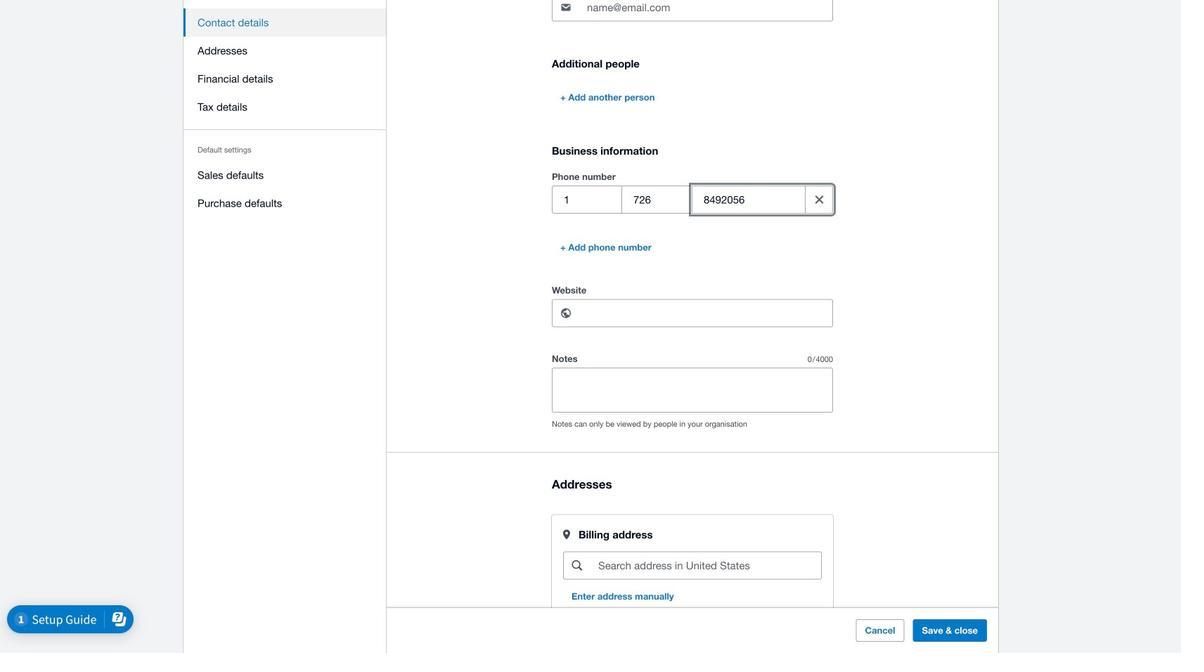 Task type: locate. For each thing, give the bounding box(es) containing it.
None text field
[[586, 300, 833, 327], [553, 369, 833, 412], [586, 300, 833, 327], [553, 369, 833, 412]]

Country field
[[553, 187, 622, 213]]

Number field
[[693, 187, 800, 213]]

Search address in United States field
[[597, 552, 822, 579]]

Area field
[[622, 187, 692, 213]]

menu
[[184, 0, 387, 226]]

group
[[552, 186, 834, 214]]



Task type: vqa. For each thing, say whether or not it's contained in the screenshot.
menu at left top
yes



Task type: describe. For each thing, give the bounding box(es) containing it.
name@email.com text field
[[586, 0, 833, 21]]



